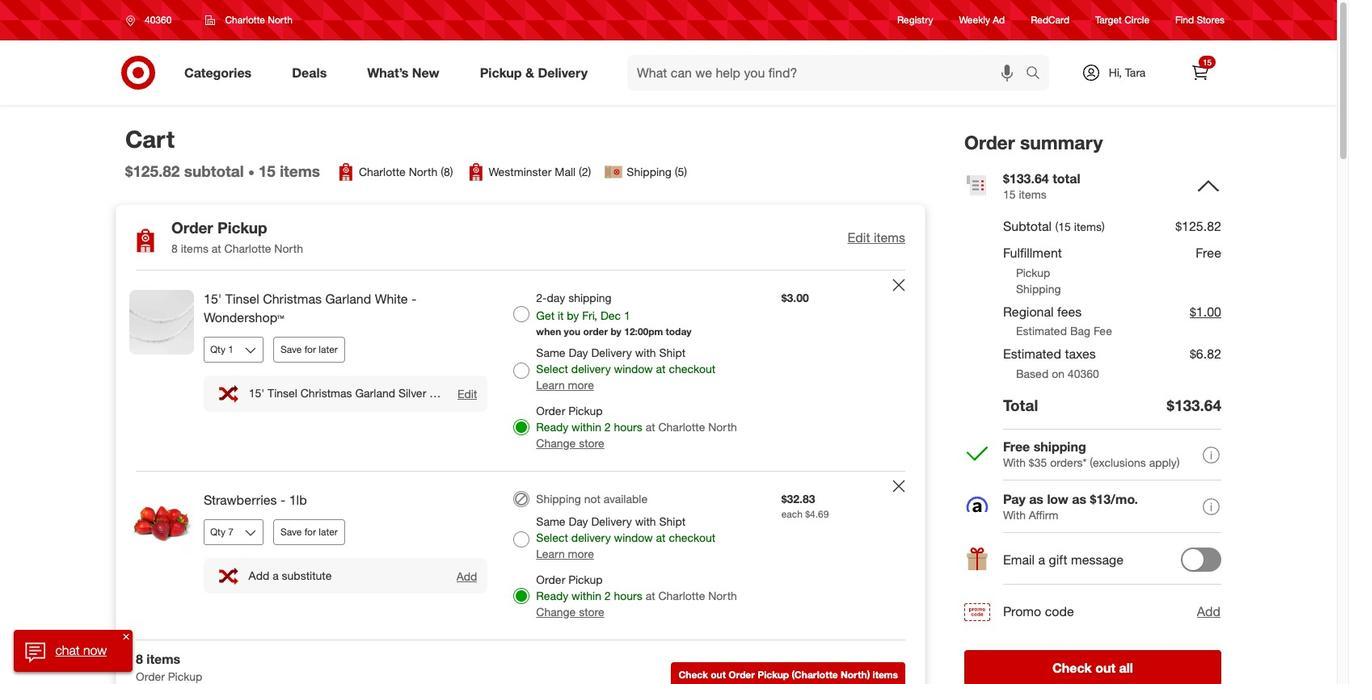 Task type: vqa. For each thing, say whether or not it's contained in the screenshot.
Christmas to the bottom
yes



Task type: describe. For each thing, give the bounding box(es) containing it.
total
[[1003, 396, 1038, 415]]

tinsel for 15' tinsel christmas garland white - wondershop™
[[225, 291, 259, 307]]

based on 40360
[[1016, 367, 1099, 381]]

you
[[564, 326, 581, 338]]

items inside order pickup 8 items at charlotte north
[[181, 242, 208, 256]]

later for 1lb
[[319, 526, 338, 538]]

1lb
[[289, 492, 307, 508]]

window for 15' tinsel christmas garland white - wondershop™
[[614, 362, 653, 376]]

store for 15' tinsel christmas garland white - wondershop™
[[579, 436, 604, 450]]

2-day shipping get it by fri, dec 1 when you order by 12:00pm today
[[536, 291, 691, 338]]

0 vertical spatial add button
[[456, 569, 478, 584]]

shipping inside 2-day shipping get it by fri, dec 1 when you order by 12:00pm today
[[568, 291, 612, 305]]

pickup inside 8 items order pickup
[[168, 670, 202, 684]]

chat
[[55, 643, 80, 659]]

low
[[1047, 492, 1068, 508]]

within for strawberries - 1lb
[[572, 589, 601, 603]]

change store button for 15' tinsel christmas garland white - wondershop™
[[536, 436, 604, 452]]

subtotal
[[184, 162, 244, 180]]

✕ button
[[120, 630, 133, 643]]

learn more button for strawberries - 1lb
[[536, 546, 594, 563]]

ready for 15' tinsel christmas garland white - wondershop™
[[536, 420, 568, 434]]

&
[[525, 64, 534, 80]]

dec
[[600, 309, 621, 323]]

pickup inside pickup shipping
[[1016, 266, 1050, 279]]

find stores link
[[1175, 13, 1225, 27]]

order inside order pickup 8 items at charlotte north
[[171, 219, 213, 237]]

- for silver
[[429, 387, 434, 400]]

check out all button
[[964, 651, 1221, 685]]

pickup inside order pickup 8 items at charlotte north
[[217, 219, 267, 237]]

order pickup 8 items at charlotte north
[[171, 219, 303, 256]]

ready for strawberries - 1lb
[[536, 589, 568, 603]]

$133.64 for $133.64
[[1167, 396, 1221, 415]]

$35
[[1029, 456, 1047, 470]]

15' for 15' tinsel christmas garland white - wondershop™
[[204, 291, 222, 307]]

same for 15' tinsel christmas garland white - wondershop™
[[536, 346, 565, 360]]

edit button
[[457, 386, 478, 401]]

pickup inside button
[[758, 670, 789, 682]]

with inside free shipping with $35 orders* (exclusions apply)
[[1003, 456, 1026, 470]]

circle
[[1124, 14, 1149, 26]]

add for top add button
[[456, 570, 477, 583]]

15 link
[[1183, 55, 1218, 91]]

check for 8
[[678, 670, 708, 682]]

substitute
[[282, 569, 332, 583]]

north inside dropdown button
[[268, 14, 293, 26]]

subtotal
[[1003, 219, 1052, 235]]

promo code
[[1003, 604, 1074, 620]]

edit for edit items
[[848, 229, 870, 246]]

list containing charlotte north (8)
[[336, 163, 687, 182]]

bag
[[1070, 324, 1090, 338]]

order inside 8 items order pickup
[[136, 670, 165, 684]]

registry
[[897, 14, 933, 26]]

westminster
[[489, 165, 552, 179]]

save for later button for christmas
[[273, 337, 345, 363]]

change for 15' tinsel christmas garland white - wondershop™
[[536, 436, 576, 450]]

same day delivery with shipt select delivery window at checkout learn more for strawberries - 1lb
[[536, 515, 715, 561]]

edit for edit
[[457, 387, 477, 401]]

get
[[536, 309, 555, 323]]

with for 15' tinsel christmas garland white - wondershop™
[[635, 346, 656, 360]]

save for christmas
[[280, 343, 302, 356]]

regional
[[1003, 304, 1054, 320]]

out for 8
[[711, 670, 726, 682]]

for for christmas
[[304, 343, 316, 356]]

weekly
[[959, 14, 990, 26]]

affirm
[[1029, 509, 1058, 523]]

all
[[1119, 661, 1133, 677]]

subtotal (15 items)
[[1003, 219, 1105, 235]]

add for bottommost add button
[[1197, 604, 1221, 620]]

check for order summary
[[1052, 661, 1092, 677]]

$4.69
[[805, 508, 829, 521]]

shipping not available
[[536, 492, 648, 506]]

redcard link
[[1031, 13, 1069, 27]]

(8)
[[441, 165, 453, 179]]

$1.00
[[1190, 304, 1221, 320]]

stores
[[1197, 14, 1225, 26]]

categories
[[184, 64, 252, 80]]

when
[[536, 326, 561, 338]]

taxes
[[1065, 346, 1096, 362]]

free for free
[[1196, 245, 1221, 261]]

wondershop™ for 15' tinsel christmas garland silver - wondershop™
[[437, 387, 507, 400]]

select for strawberries - 1lb
[[536, 531, 568, 545]]

tara
[[1125, 65, 1146, 79]]

find stores
[[1175, 14, 1225, 26]]

edit items
[[848, 229, 905, 246]]

store for strawberries - 1lb
[[579, 605, 604, 619]]

(15
[[1055, 220, 1071, 234]]

order summary
[[964, 131, 1103, 154]]

shipping inside free shipping with $35 orders* (exclusions apply)
[[1034, 439, 1086, 455]]

pickup shipping
[[1016, 266, 1061, 296]]

deals
[[292, 64, 327, 80]]

now
[[83, 643, 107, 659]]

with for strawberries - 1lb
[[635, 515, 656, 529]]

0 horizontal spatial by
[[567, 309, 579, 323]]

save for later for christmas
[[280, 343, 338, 356]]

weekly ad link
[[959, 13, 1005, 27]]

$13/mo.
[[1090, 492, 1138, 508]]

1 vertical spatial add button
[[1196, 602, 1221, 622]]

christmas for white
[[263, 291, 322, 307]]

estimated for estimated taxes
[[1003, 346, 1061, 362]]

items)
[[1074, 220, 1105, 234]]

for for 1lb
[[304, 526, 316, 538]]

fee
[[1094, 324, 1112, 338]]

north inside list
[[409, 165, 438, 179]]

north)
[[841, 670, 870, 682]]

categories link
[[171, 55, 272, 91]]

shipt for 15' tinsel christmas garland white - wondershop™
[[659, 346, 686, 360]]

hours for 15' tinsel christmas garland white - wondershop™
[[614, 420, 642, 434]]

strawberries - 1lb
[[204, 492, 307, 508]]

$1.00 button
[[1190, 300, 1221, 324]]

what's new link
[[353, 55, 460, 91]]

on
[[1052, 367, 1064, 381]]

hi, tara
[[1109, 65, 1146, 79]]

change for strawberries - 1lb
[[536, 605, 576, 619]]

check out all
[[1052, 661, 1133, 677]]

it
[[558, 309, 564, 323]]

same day delivery with shipt select delivery window at checkout learn more for 15' tinsel christmas garland white - wondershop™
[[536, 346, 715, 392]]

2 for 15' tinsel christmas garland white - wondershop™
[[604, 420, 611, 434]]

What can we help you find? suggestions appear below search field
[[627, 55, 1030, 91]]

chat now button
[[13, 630, 133, 673]]

fees
[[1057, 304, 1082, 320]]

within for 15' tinsel christmas garland white - wondershop™
[[572, 420, 601, 434]]

total
[[1053, 170, 1080, 187]]

day for strawberries - 1lb
[[569, 515, 588, 529]]

search button
[[1018, 55, 1057, 94]]

fri,
[[582, 309, 597, 323]]

1 vertical spatial 40360
[[1068, 367, 1099, 381]]

email a gift message
[[1003, 552, 1124, 568]]

8 items order pickup
[[136, 651, 202, 684]]

white
[[375, 291, 408, 307]]

westminster mall (2)
[[489, 165, 591, 179]]

weekly ad
[[959, 14, 1005, 26]]

(exclusions
[[1090, 456, 1146, 470]]

edit items button
[[848, 229, 905, 247]]

order
[[583, 326, 608, 338]]

apply)
[[1149, 456, 1180, 470]]

out for order summary
[[1095, 661, 1115, 677]]

chat now
[[55, 643, 107, 659]]

north inside order pickup 8 items at charlotte north
[[274, 242, 303, 256]]

add for add a substitute
[[249, 569, 269, 583]]

more for 15' tinsel christmas garland white - wondershop™
[[568, 378, 594, 392]]



Task type: locate. For each thing, give the bounding box(es) containing it.
$125.82 subtotal
[[125, 162, 244, 180]]

2 more from the top
[[568, 547, 594, 561]]

with
[[1003, 456, 1026, 470], [1003, 509, 1026, 523]]

1 more from the top
[[568, 378, 594, 392]]

out inside button
[[1095, 661, 1115, 677]]

2 learn more button from the top
[[536, 546, 594, 563]]

2 same day delivery with shipt select delivery window at checkout learn more from the top
[[536, 515, 715, 561]]

0 vertical spatial with
[[635, 346, 656, 360]]

add button
[[456, 569, 478, 584], [1196, 602, 1221, 622]]

1 vertical spatial same day delivery with shipt select delivery window at checkout learn more
[[536, 515, 715, 561]]

list
[[336, 163, 687, 182]]

1 vertical spatial 8
[[136, 651, 143, 668]]

2 delivery from the top
[[571, 531, 611, 545]]

0 vertical spatial estimated
[[1016, 324, 1067, 338]]

15'
[[204, 291, 222, 307], [249, 387, 264, 400]]

change
[[536, 436, 576, 450], [536, 605, 576, 619]]

2 horizontal spatial add
[[1197, 604, 1221, 620]]

0 horizontal spatial add button
[[456, 569, 478, 584]]

2 save for later button from the top
[[273, 520, 345, 545]]

checkout for 15' tinsel christmas garland white - wondershop™
[[669, 362, 715, 376]]

same day delivery with shipt select delivery window at checkout learn more down available
[[536, 515, 715, 561]]

for down 1lb
[[304, 526, 316, 538]]

2 shipt from the top
[[659, 515, 686, 529]]

delivery for 15' tinsel christmas garland white - wondershop™
[[591, 346, 632, 360]]

strawberries - 1lb image
[[129, 491, 194, 556]]

0 vertical spatial $125.82
[[125, 162, 180, 180]]

$125.82 for $125.82
[[1175, 219, 1221, 235]]

$133.64 inside $133.64 total 15 items
[[1003, 170, 1049, 187]]

charlotte north
[[225, 14, 293, 26]]

2 vertical spatial shipping
[[536, 492, 581, 506]]

with left $35
[[1003, 456, 1026, 470]]

0 vertical spatial save for later button
[[273, 337, 345, 363]]

order pickup ready within 2 hours at charlotte north change store for strawberries - 1lb
[[536, 573, 737, 619]]

0 vertical spatial tinsel
[[225, 291, 259, 307]]

by right it
[[567, 309, 579, 323]]

1 horizontal spatial tinsel
[[268, 387, 297, 400]]

2 horizontal spatial shipping
[[1016, 282, 1061, 296]]

0 horizontal spatial 40360
[[145, 14, 172, 26]]

2 checkout from the top
[[669, 531, 715, 545]]

0 vertical spatial 2
[[604, 420, 611, 434]]

learn
[[536, 378, 565, 392], [536, 547, 565, 561]]

store pickup radio for strawberries - 1lb
[[514, 588, 530, 605]]

0 vertical spatial 40360
[[145, 14, 172, 26]]

1 horizontal spatial shipping
[[627, 165, 672, 179]]

0 vertical spatial shipt
[[659, 346, 686, 360]]

garland inside "15' tinsel christmas garland white - wondershop™"
[[325, 291, 371, 307]]

christmas inside "15' tinsel christmas garland white - wondershop™"
[[263, 291, 322, 307]]

learn more button down shipping not available
[[536, 546, 594, 563]]

0 vertical spatial wondershop™
[[204, 310, 284, 326]]

shipping up 'fri,'
[[568, 291, 612, 305]]

christmas for silver
[[300, 387, 352, 400]]

delivery down shipping not available
[[571, 531, 611, 545]]

shipping inside cart item ready to fulfill group
[[536, 492, 581, 506]]

at inside order pickup 8 items at charlotte north
[[212, 242, 221, 256]]

2 for from the top
[[304, 526, 316, 538]]

by
[[567, 309, 579, 323], [611, 326, 621, 338]]

1 horizontal spatial a
[[1038, 552, 1045, 568]]

$133.64 total 15 items
[[1003, 170, 1080, 201]]

a left 'substitute' at the left of page
[[273, 569, 279, 583]]

1 change store button from the top
[[536, 436, 604, 452]]

garland for white
[[325, 291, 371, 307]]

0 vertical spatial by
[[567, 309, 579, 323]]

0 vertical spatial free
[[1196, 245, 1221, 261]]

0 vertical spatial later
[[319, 343, 338, 356]]

0 horizontal spatial a
[[273, 569, 279, 583]]

wondershop™
[[204, 310, 284, 326], [437, 387, 507, 400]]

each
[[781, 508, 802, 521]]

- left 1lb
[[281, 492, 286, 508]]

2 2 from the top
[[604, 589, 611, 603]]

0 vertical spatial learn more button
[[536, 378, 594, 394]]

2 store pickup radio from the top
[[514, 588, 530, 605]]

1 vertical spatial ready
[[536, 589, 568, 603]]

pickup
[[480, 64, 522, 80], [217, 219, 267, 237], [1016, 266, 1050, 279], [568, 404, 603, 418], [568, 573, 603, 587], [758, 670, 789, 682], [168, 670, 202, 684]]

items
[[280, 162, 320, 180], [1019, 187, 1046, 201], [874, 229, 905, 246], [181, 242, 208, 256], [147, 651, 180, 668], [873, 670, 898, 682]]

email
[[1003, 552, 1035, 568]]

later down 15' tinsel christmas garland white - wondershop™ link
[[319, 343, 338, 356]]

tinsel inside "15' tinsel christmas garland white - wondershop™"
[[225, 291, 259, 307]]

change store button
[[536, 436, 604, 452], [536, 605, 604, 621]]

window
[[614, 362, 653, 376], [614, 531, 653, 545]]

with down 12:00pm
[[635, 346, 656, 360]]

15' tinsel christmas garland white - wondershop™ link
[[204, 290, 488, 327]]

2 as from the left
[[1072, 492, 1086, 508]]

day down you
[[569, 346, 588, 360]]

with down available
[[635, 515, 656, 529]]

delivery for strawberries - 1lb
[[571, 531, 611, 545]]

learn down shipping not available
[[536, 547, 565, 561]]

1 vertical spatial delivery
[[591, 346, 632, 360]]

1 vertical spatial for
[[304, 526, 316, 538]]

2 vertical spatial 15
[[1003, 187, 1016, 201]]

checkout for strawberries - 1lb
[[669, 531, 715, 545]]

deals link
[[278, 55, 347, 91]]

40360 inside dropdown button
[[145, 14, 172, 26]]

(5)
[[675, 165, 687, 179]]

change store button for strawberries - 1lb
[[536, 605, 604, 621]]

1 ready from the top
[[536, 420, 568, 434]]

2 with from the top
[[635, 515, 656, 529]]

check inside button
[[1052, 661, 1092, 677]]

later for christmas
[[319, 343, 338, 356]]

delivery for 15' tinsel christmas garland white - wondershop™
[[571, 362, 611, 376]]

15' tinsel christmas garland silver - wondershop™
[[249, 387, 507, 400]]

1 save for later button from the top
[[273, 337, 345, 363]]

1 vertical spatial delivery
[[571, 531, 611, 545]]

1 vertical spatial -
[[429, 387, 434, 400]]

15&#39; tinsel christmas garland white - wondershop&#8482; image
[[129, 290, 194, 355]]

0 vertical spatial save
[[280, 343, 302, 356]]

window for strawberries - 1lb
[[614, 531, 653, 545]]

shipt
[[659, 346, 686, 360], [659, 515, 686, 529]]

redcard
[[1031, 14, 1069, 26]]

0 vertical spatial change
[[536, 436, 576, 450]]

items inside $133.64 total 15 items
[[1019, 187, 1046, 201]]

day
[[547, 291, 565, 305]]

same day delivery with shipt select delivery window at checkout learn more down 12:00pm
[[536, 346, 715, 392]]

garland left white
[[325, 291, 371, 307]]

garland for silver
[[355, 387, 395, 400]]

learn for strawberries - 1lb
[[536, 547, 565, 561]]

1 horizontal spatial free
[[1196, 245, 1221, 261]]

15 right "subtotal"
[[258, 162, 276, 180]]

8 right 'now'
[[136, 651, 143, 668]]

chat now dialog
[[13, 630, 133, 673]]

1 vertical spatial shipt
[[659, 515, 686, 529]]

2 with from the top
[[1003, 509, 1026, 523]]

$32.83 each $4.69
[[781, 492, 829, 521]]

0 vertical spatial 15'
[[204, 291, 222, 307]]

0 horizontal spatial free
[[1003, 439, 1030, 455]]

1 save from the top
[[280, 343, 302, 356]]

1 horizontal spatial wondershop™
[[437, 387, 507, 400]]

1 vertical spatial shipping
[[1034, 439, 1086, 455]]

estimated taxes
[[1003, 346, 1096, 362]]

-
[[412, 291, 417, 307], [429, 387, 434, 400], [281, 492, 286, 508]]

free up $35
[[1003, 439, 1030, 455]]

0 vertical spatial $133.64
[[1003, 170, 1049, 187]]

0 vertical spatial change store button
[[536, 436, 604, 452]]

with down pay at the right bottom of the page
[[1003, 509, 1026, 523]]

1 same from the top
[[536, 346, 565, 360]]

8 up 15&#39; tinsel christmas garland white - wondershop&#8482; image
[[171, 242, 178, 256]]

a left gift
[[1038, 552, 1045, 568]]

more down you
[[568, 378, 594, 392]]

based
[[1016, 367, 1049, 381]]

1 horizontal spatial 15'
[[249, 387, 264, 400]]

0 vertical spatial ready
[[536, 420, 568, 434]]

1 vertical spatial later
[[319, 526, 338, 538]]

- right white
[[412, 291, 417, 307]]

15' inside "15' tinsel christmas garland white - wondershop™"
[[204, 291, 222, 307]]

1 2 from the top
[[604, 420, 611, 434]]

1 order pickup ready within 2 hours at charlotte north change store from the top
[[536, 404, 737, 450]]

1 vertical spatial wondershop™
[[437, 387, 507, 400]]

0 horizontal spatial as
[[1029, 492, 1043, 508]]

1 vertical spatial a
[[273, 569, 279, 583]]

learn more button for 15' tinsel christmas garland white - wondershop™
[[536, 378, 594, 394]]

1 change from the top
[[536, 436, 576, 450]]

2 learn from the top
[[536, 547, 565, 561]]

free for free shipping with $35 orders* (exclusions apply)
[[1003, 439, 1030, 455]]

find
[[1175, 14, 1194, 26]]

1 same day delivery with shipt select delivery window at checkout learn more from the top
[[536, 346, 715, 392]]

0 horizontal spatial add
[[249, 569, 269, 583]]

cart item ready to fulfill group
[[116, 271, 925, 471], [116, 472, 925, 640]]

1 vertical spatial save for later
[[280, 526, 338, 538]]

save for later down 1lb
[[280, 526, 338, 538]]

1 vertical spatial day
[[569, 515, 588, 529]]

Store pickup radio
[[514, 420, 530, 436], [514, 588, 530, 605]]

0 vertical spatial store
[[579, 436, 604, 450]]

check out order pickup (charlotte north) items button
[[671, 663, 905, 685]]

2
[[604, 420, 611, 434], [604, 589, 611, 603]]

1 as from the left
[[1029, 492, 1043, 508]]

1 horizontal spatial shipping
[[1034, 439, 1086, 455]]

15' tinsel christmas garland white - wondershop™
[[204, 291, 417, 326]]

for
[[304, 343, 316, 356], [304, 526, 316, 538]]

2 day from the top
[[569, 515, 588, 529]]

1 vertical spatial garland
[[355, 387, 395, 400]]

15' for 15' tinsel christmas garland silver - wondershop™
[[249, 387, 264, 400]]

delivery for strawberries - 1lb
[[591, 515, 632, 529]]

target
[[1095, 14, 1122, 26]]

1 window from the top
[[614, 362, 653, 376]]

1 shipt from the top
[[659, 346, 686, 360]]

2 for strawberries - 1lb
[[604, 589, 611, 603]]

items inside 8 items order pickup
[[147, 651, 180, 668]]

delivery down 'order'
[[571, 362, 611, 376]]

later
[[319, 343, 338, 356], [319, 526, 338, 538]]

1 select from the top
[[536, 362, 568, 376]]

shipping left (5)
[[627, 165, 672, 179]]

garland
[[325, 291, 371, 307], [355, 387, 395, 400]]

1 hours from the top
[[614, 420, 642, 434]]

same for strawberries - 1lb
[[536, 515, 565, 529]]

a inside cart item ready to fulfill group
[[273, 569, 279, 583]]

0 vertical spatial shipping
[[568, 291, 612, 305]]

order pickup ready within 2 hours at charlotte north change store for 15' tinsel christmas garland white - wondershop™
[[536, 404, 737, 450]]

0 vertical spatial save for later
[[280, 343, 338, 356]]

1 horizontal spatial edit
[[848, 229, 870, 246]]

1 save for later from the top
[[280, 343, 338, 356]]

- for white
[[412, 291, 417, 307]]

available
[[604, 492, 648, 506]]

within
[[572, 420, 601, 434], [572, 589, 601, 603]]

shipping left 'not'
[[536, 492, 581, 506]]

learn more button
[[536, 378, 594, 394], [536, 546, 594, 563]]

order inside button
[[728, 670, 755, 682]]

learn for 15' tinsel christmas garland white - wondershop™
[[536, 378, 565, 392]]

2 cart item ready to fulfill group from the top
[[116, 472, 925, 640]]

1 horizontal spatial add button
[[1196, 602, 1221, 622]]

1 horizontal spatial check
[[1052, 661, 1092, 677]]

2 store from the top
[[579, 605, 604, 619]]

check inside button
[[678, 670, 708, 682]]

estimated up based
[[1003, 346, 1061, 362]]

new
[[412, 64, 439, 80]]

1 vertical spatial with
[[635, 515, 656, 529]]

0 horizontal spatial shipping
[[568, 291, 612, 305]]

0 horizontal spatial 15
[[258, 162, 276, 180]]

orders*
[[1050, 456, 1087, 470]]

1 store from the top
[[579, 436, 604, 450]]

garland left silver
[[355, 387, 395, 400]]

1 vertical spatial by
[[611, 326, 621, 338]]

0 horizontal spatial check
[[678, 670, 708, 682]]

0 horizontal spatial -
[[281, 492, 286, 508]]

edit inside dropdown button
[[848, 229, 870, 246]]

later down strawberries - 1lb "link"
[[319, 526, 338, 538]]

target circle link
[[1095, 13, 1149, 27]]

delivery right &
[[538, 64, 588, 80]]

shipping
[[627, 165, 672, 179], [1016, 282, 1061, 296], [536, 492, 581, 506]]

1 vertical spatial more
[[568, 547, 594, 561]]

items inside dropdown button
[[874, 229, 905, 246]]

more for strawberries - 1lb
[[568, 547, 594, 561]]

delivery down available
[[591, 515, 632, 529]]

15 down stores
[[1203, 57, 1212, 67]]

save for later button down "15' tinsel christmas garland white - wondershop™"
[[273, 337, 345, 363]]

1 horizontal spatial add
[[456, 570, 477, 583]]

shipping up regional fees
[[1016, 282, 1061, 296]]

select down shipping not available
[[536, 531, 568, 545]]

2 same from the top
[[536, 515, 565, 529]]

2 vertical spatial -
[[281, 492, 286, 508]]

affirm image
[[964, 495, 990, 521], [966, 497, 988, 513]]

search
[[1018, 66, 1057, 82]]

strawberries - 1lb link
[[204, 491, 488, 510]]

0 vertical spatial garland
[[325, 291, 371, 307]]

window down available
[[614, 531, 653, 545]]

learn down the when
[[536, 378, 565, 392]]

1 with from the top
[[1003, 456, 1026, 470]]

(charlotte
[[792, 670, 838, 682]]

items inside button
[[873, 670, 898, 682]]

summary
[[1020, 131, 1103, 154]]

registry link
[[897, 13, 933, 27]]

a for substitute
[[273, 569, 279, 583]]

target circle
[[1095, 14, 1149, 26]]

charlotte inside dropdown button
[[225, 14, 265, 26]]

hi,
[[1109, 65, 1122, 79]]

8 inside order pickup 8 items at charlotte north
[[171, 242, 178, 256]]

2 save for later from the top
[[280, 526, 338, 538]]

$133.64 for $133.64 total 15 items
[[1003, 170, 1049, 187]]

gift
[[1049, 552, 1067, 568]]

0 horizontal spatial wondershop™
[[204, 310, 284, 326]]

save for later button down 1lb
[[273, 520, 345, 545]]

8
[[171, 242, 178, 256], [136, 651, 143, 668]]

add
[[249, 569, 269, 583], [456, 570, 477, 583], [1197, 604, 1221, 620]]

1 checkout from the top
[[669, 362, 715, 376]]

same down the when
[[536, 346, 565, 360]]

a for gift
[[1038, 552, 1045, 568]]

0 vertical spatial edit
[[848, 229, 870, 246]]

0 vertical spatial 8
[[171, 242, 178, 256]]

charlotte north (8)
[[359, 165, 453, 179]]

1 within from the top
[[572, 420, 601, 434]]

charlotte inside order pickup 8 items at charlotte north
[[224, 242, 271, 256]]

1 store pickup radio from the top
[[514, 420, 530, 436]]

1
[[624, 309, 630, 323]]

learn more button down you
[[536, 378, 594, 394]]

1 learn more button from the top
[[536, 378, 594, 394]]

shipt for strawberries - 1lb
[[659, 515, 686, 529]]

- right silver
[[429, 387, 434, 400]]

1 cart item ready to fulfill group from the top
[[116, 271, 925, 471]]

2 select from the top
[[536, 531, 568, 545]]

1 horizontal spatial 40360
[[1068, 367, 1099, 381]]

- inside "link"
[[281, 492, 286, 508]]

what's new
[[367, 64, 439, 80]]

$133.64 down order summary
[[1003, 170, 1049, 187]]

2 later from the top
[[319, 526, 338, 538]]

silver
[[398, 387, 426, 400]]

free up '$1.00'
[[1196, 245, 1221, 261]]

0 vertical spatial delivery
[[571, 362, 611, 376]]

delivery down 'order'
[[591, 346, 632, 360]]

2 within from the top
[[572, 589, 601, 603]]

as right low at bottom
[[1072, 492, 1086, 508]]

edit
[[848, 229, 870, 246], [457, 387, 477, 401]]

1 delivery from the top
[[571, 362, 611, 376]]

1 horizontal spatial by
[[611, 326, 621, 338]]

estimated bag fee
[[1016, 324, 1112, 338]]

with
[[635, 346, 656, 360], [635, 515, 656, 529]]

1 day from the top
[[569, 346, 588, 360]]

0 vertical spatial shipping
[[627, 165, 672, 179]]

- inside "15' tinsel christmas garland white - wondershop™"
[[412, 291, 417, 307]]

$125.82 for $125.82 subtotal
[[125, 162, 180, 180]]

by down dec
[[611, 326, 621, 338]]

1 vertical spatial cart item ready to fulfill group
[[116, 472, 925, 640]]

more
[[568, 378, 594, 392], [568, 547, 594, 561]]

cart item ready to fulfill group containing strawberries - 1lb
[[116, 472, 925, 640]]

15 inside $133.64 total 15 items
[[1003, 187, 1016, 201]]

free shipping with $35 orders* (exclusions apply)
[[1003, 439, 1180, 470]]

1 vertical spatial with
[[1003, 509, 1026, 523]]

1 vertical spatial save for later button
[[273, 520, 345, 545]]

0 vertical spatial hours
[[614, 420, 642, 434]]

None radio
[[514, 306, 530, 323], [514, 363, 530, 379], [514, 532, 530, 548], [514, 306, 530, 323], [514, 363, 530, 379], [514, 532, 530, 548]]

select for 15' tinsel christmas garland white - wondershop™
[[536, 362, 568, 376]]

$133.64 down $6.82
[[1167, 396, 1221, 415]]

out inside button
[[711, 670, 726, 682]]

cart
[[125, 124, 175, 154]]

1 with from the top
[[635, 346, 656, 360]]

save for later down "15' tinsel christmas garland white - wondershop™"
[[280, 343, 338, 356]]

2 save from the top
[[280, 526, 302, 538]]

save for later for 1lb
[[280, 526, 338, 538]]

1 vertical spatial change store button
[[536, 605, 604, 621]]

15 up subtotal
[[1003, 187, 1016, 201]]

1 horizontal spatial as
[[1072, 492, 1086, 508]]

select down the when
[[536, 362, 568, 376]]

2-
[[536, 291, 547, 305]]

0 vertical spatial select
[[536, 362, 568, 376]]

as up affirm
[[1029, 492, 1043, 508]]

hours for strawberries - 1lb
[[614, 589, 642, 603]]

$6.82
[[1190, 346, 1221, 362]]

day down shipping not available
[[569, 515, 588, 529]]

2 ready from the top
[[536, 589, 568, 603]]

2 order pickup ready within 2 hours at charlotte north change store from the top
[[536, 573, 737, 619]]

15 items
[[258, 162, 320, 180]]

more down shipping not available
[[568, 547, 594, 561]]

0 horizontal spatial out
[[711, 670, 726, 682]]

same day delivery with shipt select delivery window at checkout learn more
[[536, 346, 715, 392], [536, 515, 715, 561]]

2 change store button from the top
[[536, 605, 604, 621]]

(2)
[[579, 165, 591, 179]]

0 vertical spatial checkout
[[669, 362, 715, 376]]

wondershop™ for 15' tinsel christmas garland white - wondershop™
[[204, 310, 284, 326]]

day for 15' tinsel christmas garland white - wondershop™
[[569, 346, 588, 360]]

with inside pay as low as $13/mo. with affirm
[[1003, 509, 1026, 523]]

window down 12:00pm
[[614, 362, 653, 376]]

15 for 15 items
[[258, 162, 276, 180]]

not
[[584, 492, 601, 506]]

1 vertical spatial estimated
[[1003, 346, 1061, 362]]

1 vertical spatial 15'
[[249, 387, 264, 400]]

1 learn from the top
[[536, 378, 565, 392]]

same down shipping not available
[[536, 515, 565, 529]]

None radio
[[514, 491, 530, 508]]

1 horizontal spatial out
[[1095, 661, 1115, 677]]

select
[[536, 362, 568, 376], [536, 531, 568, 545]]

tinsel for 15' tinsel christmas garland silver - wondershop™
[[268, 387, 297, 400]]

cart item ready to fulfill group containing 15' tinsel christmas garland white - wondershop™
[[116, 271, 925, 471]]

shipping for shipping (5)
[[627, 165, 672, 179]]

2 hours from the top
[[614, 589, 642, 603]]

1 horizontal spatial $133.64
[[1167, 396, 1221, 415]]

estimated down regional fees
[[1016, 324, 1067, 338]]

save for 1lb
[[280, 526, 302, 538]]

0 vertical spatial same day delivery with shipt select delivery window at checkout learn more
[[536, 346, 715, 392]]

save down 1lb
[[280, 526, 302, 538]]

1 for from the top
[[304, 343, 316, 356]]

pay as low as $13/mo. with affirm
[[1003, 492, 1138, 523]]

$3.00
[[781, 291, 809, 305]]

check
[[1052, 661, 1092, 677], [678, 670, 708, 682]]

shipping for shipping not available
[[536, 492, 581, 506]]

save for later button for 1lb
[[273, 520, 345, 545]]

15 for 15
[[1203, 57, 1212, 67]]

2 vertical spatial delivery
[[591, 515, 632, 529]]

8 inside 8 items order pickup
[[136, 651, 143, 668]]

1 vertical spatial same
[[536, 515, 565, 529]]

40360
[[145, 14, 172, 26], [1068, 367, 1099, 381]]

1 later from the top
[[319, 343, 338, 356]]

shipping up orders*
[[1034, 439, 1086, 455]]

save down "15' tinsel christmas garland white - wondershop™"
[[280, 343, 302, 356]]

store pickup radio for 15' tinsel christmas garland white - wondershop™
[[514, 420, 530, 436]]

today
[[666, 326, 691, 338]]

1 vertical spatial 15
[[258, 162, 276, 180]]

estimated for estimated bag fee
[[1016, 324, 1067, 338]]

2 change from the top
[[536, 605, 576, 619]]

2 window from the top
[[614, 531, 653, 545]]

0 vertical spatial delivery
[[538, 64, 588, 80]]

as
[[1029, 492, 1043, 508], [1072, 492, 1086, 508]]

15
[[1203, 57, 1212, 67], [258, 162, 276, 180], [1003, 187, 1016, 201]]

wondershop™ inside "15' tinsel christmas garland white - wondershop™"
[[204, 310, 284, 326]]

shipping inside list
[[627, 165, 672, 179]]

1 vertical spatial learn
[[536, 547, 565, 561]]

2 horizontal spatial -
[[429, 387, 434, 400]]

edit inside button
[[457, 387, 477, 401]]

0 horizontal spatial tinsel
[[225, 291, 259, 307]]

for down "15' tinsel christmas garland white - wondershop™"
[[304, 343, 316, 356]]

free inside free shipping with $35 orders* (exclusions apply)
[[1003, 439, 1030, 455]]

0 horizontal spatial 8
[[136, 651, 143, 668]]

1 vertical spatial checkout
[[669, 531, 715, 545]]

0 vertical spatial a
[[1038, 552, 1045, 568]]

store
[[579, 436, 604, 450], [579, 605, 604, 619]]



